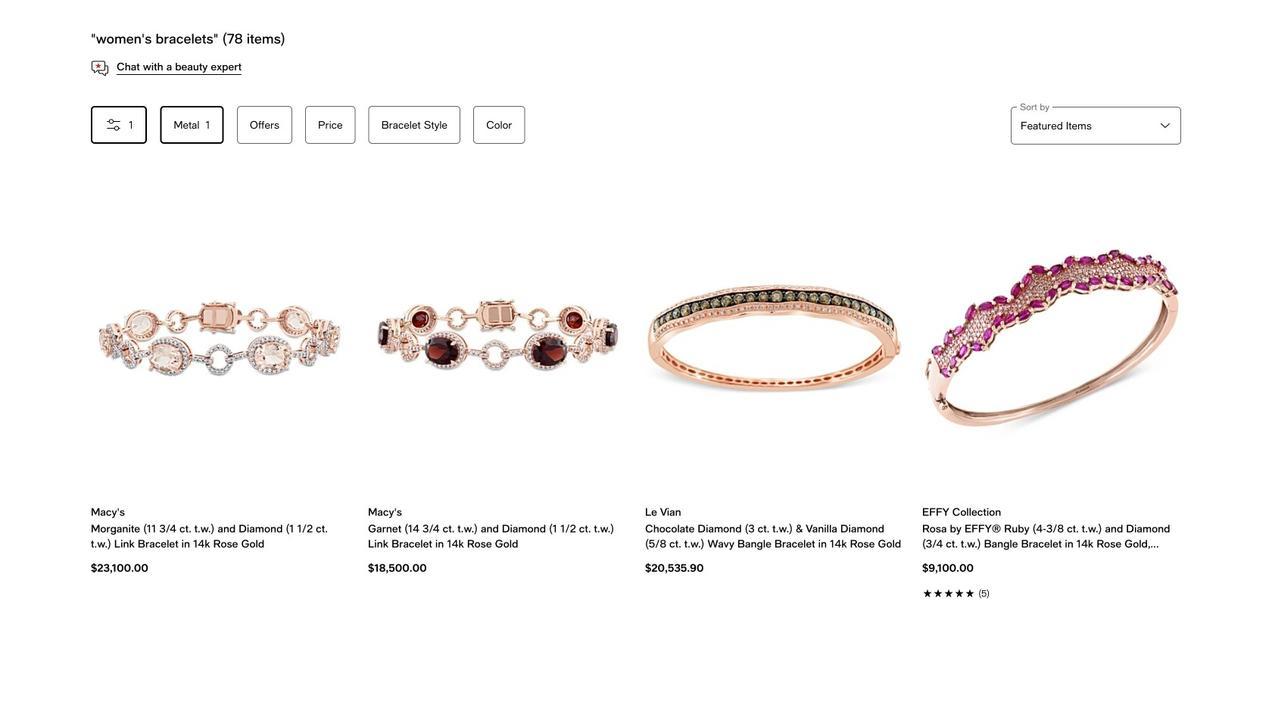 Task type: vqa. For each thing, say whether or not it's contained in the screenshot.
5 out of 5 rating with 5 reviews image
yes



Task type: describe. For each thing, give the bounding box(es) containing it.
garnet (14 3/4 ct. t.w.) and diamond (1 1/2 ct. t.w.) link bracelet in 14k rose gold group
[[368, 180, 627, 576]]



Task type: locate. For each thing, give the bounding box(es) containing it.
status
[[91, 30, 286, 47]]

5 out of 5 rating with 5 reviews image
[[923, 585, 1182, 601]]

morganite (11 3/4 ct. t.w.) and diamond (1 1/2 ct. t.w.) link bracelet in 14k rose gold group
[[91, 180, 350, 576]]

rosa by effy® ruby (4-3/8 ct. t.w.) and diamond (3/4 ct. t.w.) bangle bracelet in 14k rose gold, created for macy's group
[[923, 180, 1182, 601]]

chocolate diamond (3 ct. t.w.) & vanilla diamond (5/8 ct. t.w.) wavy bangle bracelet in 14k rose gold group
[[646, 180, 905, 576]]



